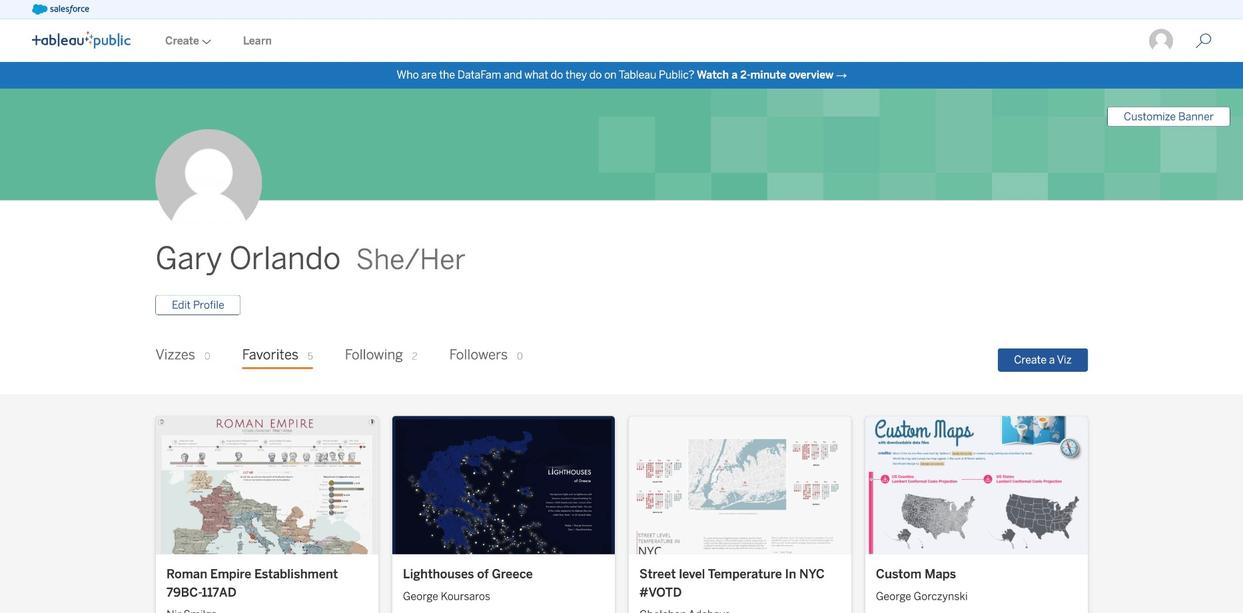 Task type: vqa. For each thing, say whether or not it's contained in the screenshot.
second Workbook thumbnail
yes



Task type: describe. For each thing, give the bounding box(es) containing it.
avatar image
[[155, 129, 262, 236]]

2 workbook thumbnail image from the left
[[392, 416, 615, 554]]

logo image
[[32, 31, 131, 48]]

go to search image
[[1180, 33, 1228, 49]]

3 workbook thumbnail image from the left
[[629, 416, 851, 554]]

create image
[[199, 39, 211, 44]]



Task type: locate. For each thing, give the bounding box(es) containing it.
gary.orlando image
[[1148, 28, 1175, 54]]

1 workbook thumbnail image from the left
[[156, 416, 378, 554]]

workbook thumbnail image
[[156, 416, 378, 554], [392, 416, 615, 554], [629, 416, 851, 554], [865, 416, 1088, 554]]

salesforce logo image
[[32, 4, 89, 15]]

4 workbook thumbnail image from the left
[[865, 416, 1088, 554]]



